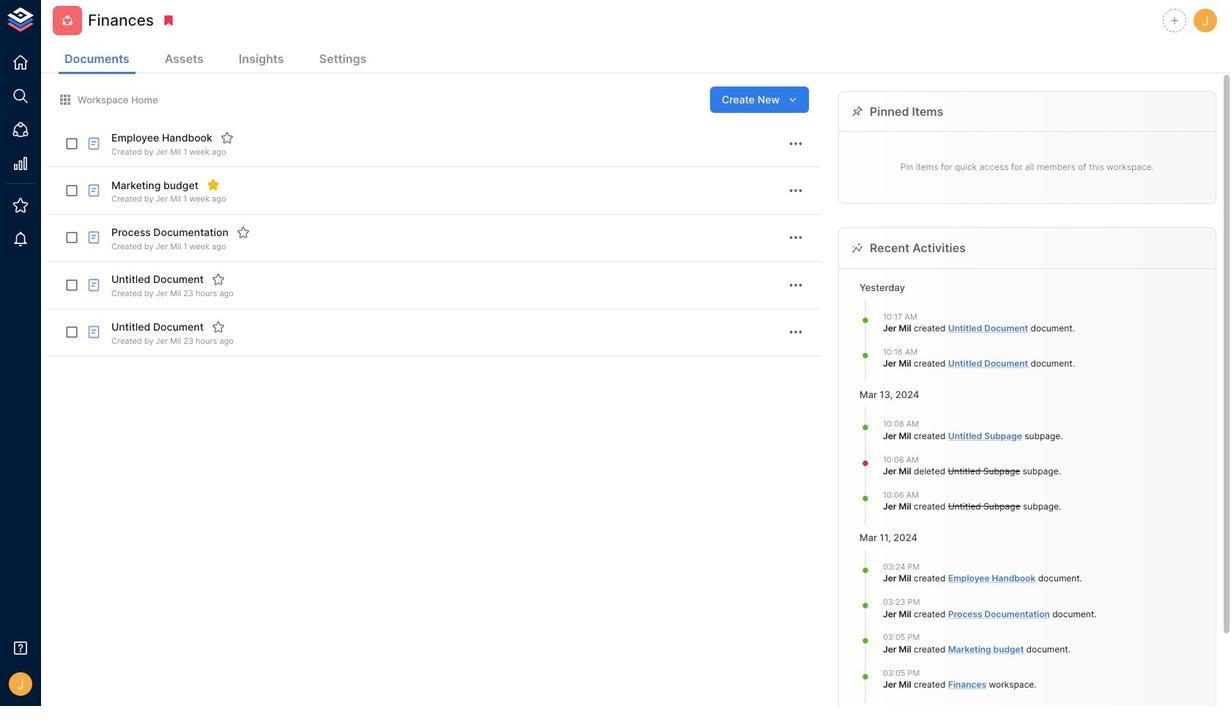 Task type: locate. For each thing, give the bounding box(es) containing it.
1 vertical spatial favorite image
[[212, 320, 225, 333]]

favorite image
[[237, 226, 250, 239], [212, 320, 225, 333]]

remove bookmark image
[[162, 14, 175, 27]]

0 horizontal spatial favorite image
[[212, 320, 225, 333]]

1 horizontal spatial favorite image
[[237, 226, 250, 239]]

favorite image
[[221, 131, 234, 144], [212, 273, 225, 286]]

0 vertical spatial favorite image
[[221, 131, 234, 144]]

remove favorite image
[[207, 178, 220, 192]]

0 vertical spatial favorite image
[[237, 226, 250, 239]]



Task type: vqa. For each thing, say whether or not it's contained in the screenshot.
the bottom tooltip
no



Task type: describe. For each thing, give the bounding box(es) containing it.
1 vertical spatial favorite image
[[212, 273, 225, 286]]



